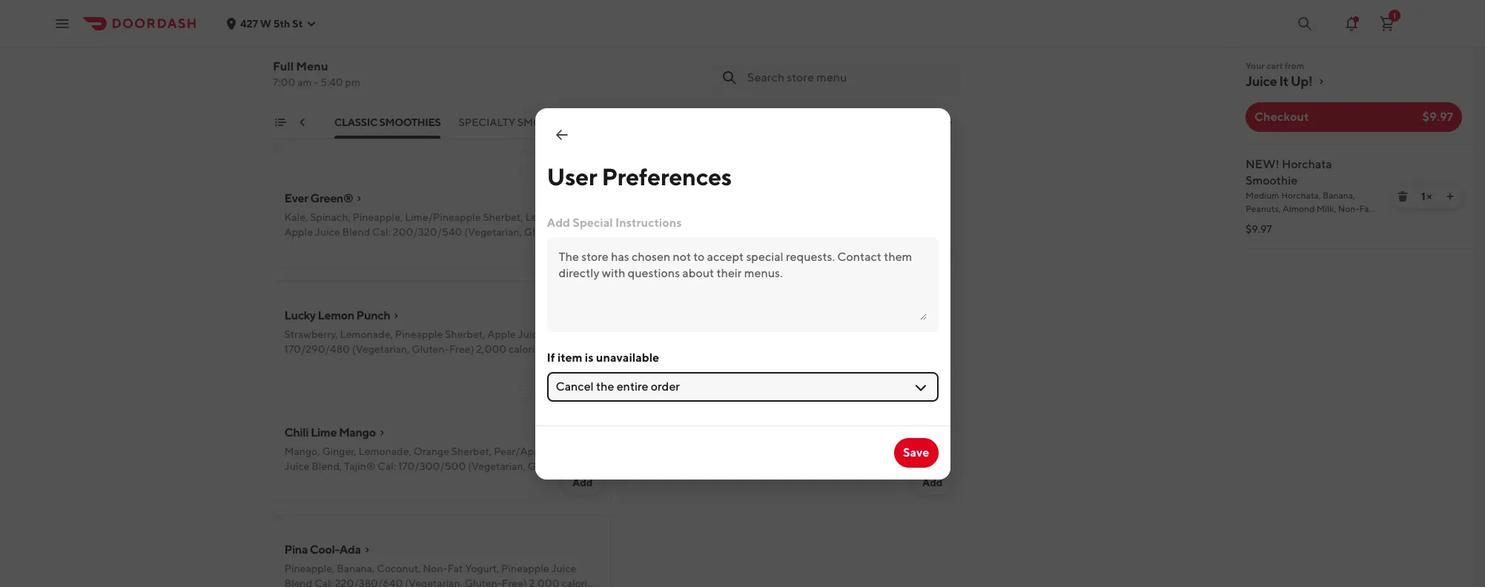Task type: vqa. For each thing, say whether or not it's contained in the screenshot.
peanut
no



Task type: locate. For each thing, give the bounding box(es) containing it.
1 horizontal spatial smoothies
[[517, 116, 580, 128]]

add inside user preferences dialog
[[547, 215, 570, 230]]

classic
[[334, 116, 377, 128]]

1 vertical spatial $9.97
[[1246, 223, 1272, 235]]

horchata
[[1282, 157, 1333, 171]]

1 horizontal spatial 1
[[1422, 191, 1426, 202]]

add
[[547, 215, 570, 230], [573, 243, 593, 254], [923, 243, 943, 254], [573, 360, 593, 372], [923, 360, 943, 372], [573, 477, 593, 489], [923, 477, 943, 489]]

-
[[314, 76, 318, 88]]

milk,
[[1317, 203, 1337, 214]]

lava flow®
[[284, 74, 347, 88]]

0 horizontal spatial smoothies
[[379, 116, 441, 128]]

notification bell image
[[1343, 14, 1361, 32]]

1
[[1394, 11, 1397, 20], [1422, 191, 1426, 202]]

smoothies inside button
[[517, 116, 580, 128]]

full
[[273, 59, 293, 73]]

your cart from
[[1246, 60, 1305, 71]]

from
[[1285, 60, 1305, 71]]

ever
[[284, 191, 308, 205]]

banana, up "cinnamon,"
[[1277, 217, 1310, 228]]

pm
[[345, 76, 360, 88]]

yes
[[1319, 230, 1333, 241]]

ever green®
[[284, 191, 353, 205]]

0 vertical spatial $9.97
[[1423, 110, 1454, 124]]

add button
[[564, 237, 602, 260], [914, 237, 952, 260], [564, 354, 602, 378], [914, 354, 952, 378], [564, 471, 602, 495], [914, 471, 952, 495]]

chia
[[1311, 217, 1330, 228]]

it
[[1280, 73, 1289, 89]]

banana, up non- on the right top
[[1323, 190, 1356, 201]]

1 vertical spatial banana,
[[1277, 217, 1310, 228]]

specialty smoothies
[[458, 116, 580, 128]]

pina
[[284, 543, 308, 557]]

1 horizontal spatial banana,
[[1323, 190, 1356, 201]]

time
[[256, 116, 281, 128]]

2 smoothies from the left
[[517, 116, 580, 128]]

user preferences
[[547, 162, 732, 190]]

almond
[[1283, 203, 1315, 214]]

california cooler
[[635, 74, 723, 88]]

0 vertical spatial 1
[[1394, 11, 1397, 20]]

banana,
[[1323, 190, 1356, 201], [1277, 217, 1310, 228]]

add button for chili lime mango
[[564, 471, 602, 495]]

add special instructions
[[547, 215, 682, 230]]

remove item from cart image
[[1397, 191, 1409, 202]]

1 for 1
[[1394, 11, 1397, 20]]

427
[[240, 17, 258, 29]]

1 for 1 ×
[[1422, 191, 1426, 202]]

smoothies for classic smoothies
[[379, 116, 441, 128]]

non-
[[1339, 203, 1360, 214]]

smoothies
[[379, 116, 441, 128], [517, 116, 580, 128]]

0 horizontal spatial 1
[[1394, 11, 1397, 20]]

peanuts,
[[1246, 203, 1281, 214]]

dates,
[[1246, 230, 1272, 241]]

cooler
[[687, 74, 723, 88]]

1 smoothies from the left
[[379, 116, 441, 128]]

1 right notification bell image
[[1394, 11, 1397, 20]]

add button for ever green®
[[564, 237, 602, 260]]

smoothies up user
[[517, 116, 580, 128]]

limited
[[211, 116, 254, 128]]

0 vertical spatial banana,
[[1323, 190, 1356, 201]]

add one to cart image
[[1445, 191, 1457, 202]]

new! horchata smoothie medium horchata, banana, peanuts, almond milk, non-fat yogurt, banana, chia seeds, dates, cinnamon, yes
[[1246, 157, 1373, 241]]

pina cool-ada
[[284, 543, 361, 557]]

raspberry craze®
[[635, 426, 731, 440]]

1 left ×
[[1422, 191, 1426, 202]]

smoothies right classic
[[379, 116, 441, 128]]

427 w 5th st
[[240, 17, 303, 29]]

your
[[1246, 60, 1265, 71]]

1 vertical spatial 1
[[1422, 191, 1426, 202]]

if
[[547, 350, 555, 365]]

juice it up! link
[[1246, 73, 1463, 90]]

scroll menu navigation right image
[[943, 116, 955, 128]]

add button for lucky lemon punch
[[564, 354, 602, 378]]

$9.97
[[1423, 110, 1454, 124], [1246, 223, 1272, 235]]

item
[[558, 350, 583, 365]]

1 items, open order cart image
[[1379, 14, 1397, 32]]

0 horizontal spatial $9.97
[[1246, 223, 1272, 235]]

back image
[[553, 126, 571, 144]]

1 inside 1 button
[[1394, 11, 1397, 20]]

user
[[547, 162, 597, 190]]

green®
[[310, 191, 353, 205]]

Add Special Instructions text field
[[559, 249, 927, 320]]



Task type: describe. For each thing, give the bounding box(es) containing it.
limited time menu
[[211, 116, 316, 128]]

0 horizontal spatial banana,
[[1277, 217, 1310, 228]]

w
[[260, 17, 271, 29]]

if item is unavailable
[[547, 350, 660, 365]]

special
[[573, 215, 613, 230]]

427 w 5th st button
[[225, 17, 318, 29]]

scroll menu navigation left image
[[296, 116, 308, 128]]

menu
[[296, 59, 328, 73]]

5:40
[[320, 76, 343, 88]]

unavailable
[[596, 350, 660, 365]]

chili
[[284, 426, 309, 440]]

full menu 7:00 am - 5:40 pm
[[273, 59, 360, 88]]

is
[[585, 350, 594, 365]]

cool-
[[310, 543, 340, 557]]

preferences
[[602, 162, 732, 190]]

lava
[[284, 74, 309, 88]]

raspberry
[[635, 426, 688, 440]]

Item Search search field
[[747, 70, 949, 86]]

horchata,
[[1282, 190, 1321, 201]]

lucky lemon punch
[[284, 309, 390, 323]]

am
[[297, 76, 312, 88]]

limited time menu button
[[211, 115, 316, 139]]

user preferences dialog
[[535, 108, 950, 480]]

juice it up!
[[1246, 73, 1313, 89]]

5th
[[273, 17, 290, 29]]

add button for raspberry craze®
[[914, 471, 952, 495]]

fat
[[1360, 203, 1373, 214]]

save button
[[894, 438, 939, 468]]

checkout
[[1255, 110, 1309, 124]]

ada
[[340, 543, 361, 557]]

juice
[[1246, 73, 1277, 89]]

cart
[[1267, 60, 1283, 71]]

cinnamon,
[[1273, 230, 1318, 241]]

specialty smoothies button
[[458, 115, 580, 139]]

craze®
[[690, 426, 731, 440]]

chili lime mango
[[284, 426, 376, 440]]

up!
[[1291, 73, 1313, 89]]

smoothie
[[1246, 174, 1298, 188]]

lucky
[[284, 309, 316, 323]]

medium
[[1246, 190, 1280, 201]]

open menu image
[[53, 14, 71, 32]]

menu
[[283, 116, 316, 128]]

specialty
[[458, 116, 515, 128]]

new!
[[1246, 157, 1280, 171]]

st
[[292, 17, 303, 29]]

×
[[1427, 191, 1432, 202]]

1 ×
[[1422, 191, 1432, 202]]

1 button
[[1373, 9, 1403, 38]]

seeds,
[[1332, 217, 1359, 228]]

california
[[635, 74, 685, 88]]

flow®
[[311, 74, 347, 88]]

mango
[[339, 426, 376, 440]]

save
[[903, 445, 930, 459]]

classic smoothies
[[334, 116, 441, 128]]

lemon
[[318, 309, 354, 323]]

1 horizontal spatial $9.97
[[1423, 110, 1454, 124]]

smoothies for specialty smoothies
[[517, 116, 580, 128]]

yogurt,
[[1246, 217, 1275, 228]]

7:00
[[273, 76, 295, 88]]

instructions
[[616, 215, 682, 230]]

lime
[[311, 426, 337, 440]]

punch
[[356, 309, 390, 323]]



